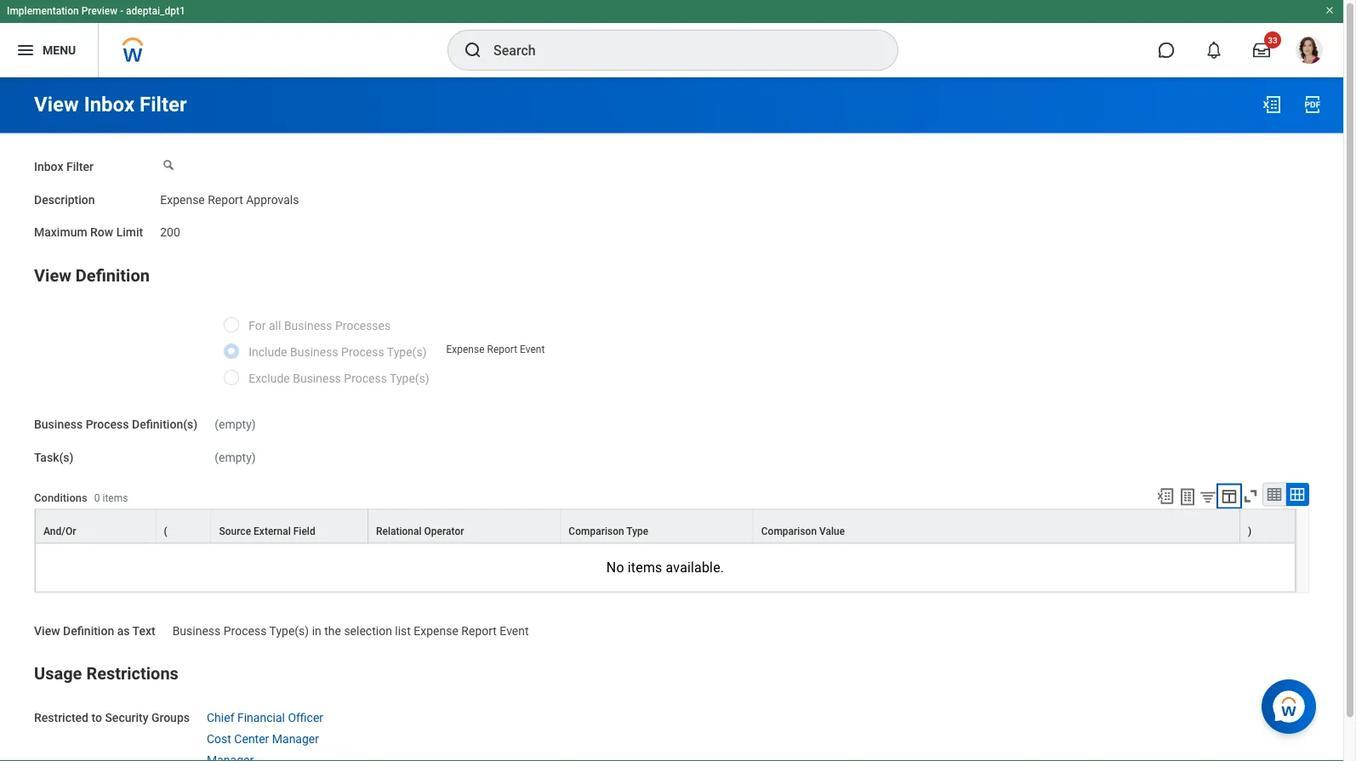 Task type: locate. For each thing, give the bounding box(es) containing it.
1 vertical spatial definition
[[63, 624, 114, 638]]

report inside description element
[[208, 193, 243, 207]]

groups
[[151, 711, 190, 726]]

event
[[520, 344, 545, 356], [500, 624, 529, 638]]

1 vertical spatial items
[[628, 560, 662, 576]]

Search Workday  search field
[[494, 31, 863, 69]]

1 horizontal spatial inbox
[[84, 92, 135, 117]]

view definition button
[[34, 265, 150, 285]]

expense
[[160, 193, 205, 207], [446, 344, 485, 356], [414, 624, 459, 638]]

definition for view definition as text
[[63, 624, 114, 638]]

0 vertical spatial items
[[103, 492, 128, 504]]

2 (empty) from the top
[[215, 451, 256, 465]]

implementation
[[7, 5, 79, 17]]

process left definition(s)
[[86, 418, 129, 432]]

1 vertical spatial type(s)
[[390, 371, 429, 385]]

comparison left value
[[761, 525, 817, 537]]

justify image
[[15, 40, 36, 60]]

0 horizontal spatial filter
[[66, 160, 94, 174]]

implementation preview -   adeptai_dpt1
[[7, 5, 185, 17]]

2 vertical spatial view
[[34, 624, 60, 638]]

business process type(s) in the selection list expense report event
[[172, 624, 529, 638]]

value
[[819, 525, 845, 537]]

0 horizontal spatial comparison
[[569, 525, 624, 537]]

inbox
[[84, 92, 135, 117], [34, 160, 63, 174]]

toolbar inside view definition "group"
[[1149, 483, 1310, 509]]

view
[[34, 92, 79, 117], [34, 265, 71, 285], [34, 624, 60, 638]]

0 vertical spatial type(s)
[[387, 345, 427, 359]]

process left the in
[[224, 624, 267, 638]]

filter
[[140, 92, 187, 117], [66, 160, 94, 174]]

toolbar
[[1149, 483, 1310, 509]]

usage restrictions
[[34, 664, 179, 684]]

2 comparison from the left
[[761, 525, 817, 537]]

menu
[[43, 43, 76, 57]]

view down maximum
[[34, 265, 71, 285]]

type(s)
[[387, 345, 427, 359], [390, 371, 429, 385], [269, 624, 309, 638]]

expense inside description element
[[160, 193, 205, 207]]

0 vertical spatial expense
[[160, 193, 205, 207]]

business up task(s)
[[34, 418, 83, 432]]

1 comparison from the left
[[569, 525, 624, 537]]

relational operator button
[[368, 510, 560, 542]]

process
[[341, 345, 384, 359], [344, 371, 387, 385], [86, 418, 129, 432], [224, 624, 267, 638]]

33
[[1268, 35, 1278, 45]]

0 horizontal spatial items
[[103, 492, 128, 504]]

definition down row
[[76, 265, 150, 285]]

1 horizontal spatial filter
[[140, 92, 187, 117]]

restrictions
[[86, 664, 179, 684]]

1 horizontal spatial comparison
[[761, 525, 817, 537]]

conditions 0 items
[[34, 492, 128, 504]]

-
[[120, 5, 123, 17]]

definition left as at the left bottom
[[63, 624, 114, 638]]

export to worksheets image
[[1178, 487, 1198, 507]]

usage restrictions group
[[34, 660, 1310, 762]]

inbox up inbox filter
[[84, 92, 135, 117]]

report
[[208, 193, 243, 207], [487, 344, 517, 356], [462, 624, 497, 638]]

chief financial officer link
[[207, 708, 323, 726]]

1 view from the top
[[34, 92, 79, 117]]

2 vertical spatial report
[[462, 624, 497, 638]]

) button
[[1241, 510, 1295, 542]]

row containing and/or
[[35, 509, 1296, 543]]

0 vertical spatial view
[[34, 92, 79, 117]]

(
[[164, 525, 167, 537]]

comparison value
[[761, 525, 845, 537]]

notifications large image
[[1206, 42, 1223, 59]]

comparison inside comparison value popup button
[[761, 525, 817, 537]]

comparison left type on the left bottom
[[569, 525, 624, 537]]

source external field
[[219, 525, 315, 537]]

(empty) down exclude
[[215, 418, 256, 432]]

(empty) up source on the left of page
[[215, 451, 256, 465]]

2 view from the top
[[34, 265, 71, 285]]

business
[[284, 318, 332, 333], [290, 345, 338, 359], [293, 371, 341, 385], [34, 418, 83, 432], [172, 624, 221, 638]]

row
[[90, 226, 113, 240]]

table image
[[1266, 486, 1283, 503]]

items inside 'conditions 0 items'
[[103, 492, 128, 504]]

3 view from the top
[[34, 624, 60, 638]]

inbox up description
[[34, 160, 63, 174]]

approvals
[[246, 193, 299, 207]]

adeptai_dpt1
[[126, 5, 185, 17]]

task(s)
[[34, 451, 74, 465]]

text
[[132, 624, 155, 638]]

0 vertical spatial report
[[208, 193, 243, 207]]

processes
[[335, 318, 391, 333]]

1 vertical spatial (empty)
[[215, 451, 256, 465]]

(empty)
[[215, 418, 256, 432], [215, 451, 256, 465]]

1 horizontal spatial items
[[628, 560, 662, 576]]

1 (empty) from the top
[[215, 418, 256, 432]]

restricted to security groups
[[34, 711, 190, 726]]

view definition
[[34, 265, 150, 285]]

0 horizontal spatial inbox
[[34, 160, 63, 174]]

center
[[234, 733, 269, 747]]

view up 'usage'
[[34, 624, 60, 638]]

the
[[324, 624, 341, 638]]

view definition as text
[[34, 624, 155, 638]]

chief
[[207, 711, 234, 726]]

comparison for comparison type
[[569, 525, 624, 537]]

0 vertical spatial event
[[520, 344, 545, 356]]

include
[[249, 345, 287, 359]]

items
[[103, 492, 128, 504], [628, 560, 662, 576]]

1 vertical spatial view
[[34, 265, 71, 285]]

profile logan mcneil image
[[1296, 37, 1323, 67]]

view down menu at the top left of page
[[34, 92, 79, 117]]

and/or button
[[36, 510, 155, 542]]

as
[[117, 624, 130, 638]]

0 vertical spatial (empty)
[[215, 418, 256, 432]]

manager
[[272, 733, 319, 747]]

fullscreen image
[[1241, 487, 1260, 506]]

expense report approvals
[[160, 193, 299, 207]]

row
[[35, 509, 1296, 543]]

comparison
[[569, 525, 624, 537], [761, 525, 817, 537]]

include business process type(s)
[[249, 345, 427, 359]]

export to excel image
[[1262, 94, 1282, 115]]

all
[[269, 318, 281, 333]]

source
[[219, 525, 251, 537]]

comparison inside 'comparison type' popup button
[[569, 525, 624, 537]]

comparison type
[[569, 525, 649, 537]]

1 vertical spatial inbox
[[34, 160, 63, 174]]

items right 0
[[103, 492, 128, 504]]

available.
[[666, 560, 724, 576]]

items right the no
[[628, 560, 662, 576]]

business down include business process type(s)
[[293, 371, 341, 385]]

1 vertical spatial report
[[487, 344, 517, 356]]

officer
[[288, 711, 323, 726]]

type(s) for exclude business process type(s)
[[390, 371, 429, 385]]

type
[[627, 525, 649, 537]]

definition
[[76, 265, 150, 285], [63, 624, 114, 638]]

200
[[160, 226, 180, 240]]

comparison value button
[[754, 510, 1240, 542]]

1 vertical spatial expense
[[446, 344, 485, 356]]

business right text
[[172, 624, 221, 638]]

0 vertical spatial definition
[[76, 265, 150, 285]]



Task type: describe. For each thing, give the bounding box(es) containing it.
usage restrictions button
[[34, 664, 179, 684]]

relational operator
[[376, 525, 464, 537]]

operator
[[424, 525, 464, 537]]

conditions
[[34, 492, 87, 504]]

process down "processes"
[[341, 345, 384, 359]]

business process definition(s)
[[34, 418, 198, 432]]

(empty) for business process definition(s)
[[215, 418, 256, 432]]

to
[[91, 711, 102, 726]]

0 vertical spatial filter
[[140, 92, 187, 117]]

0
[[94, 492, 100, 504]]

definition(s)
[[132, 418, 198, 432]]

maximum row limit element
[[160, 215, 180, 241]]

description
[[34, 193, 95, 207]]

(empty) for task(s)
[[215, 451, 256, 465]]

close environment banner image
[[1325, 5, 1335, 15]]

search image
[[463, 40, 483, 60]]

maximum row limit
[[34, 226, 143, 240]]

external
[[254, 525, 291, 537]]

report for event
[[487, 344, 517, 356]]

row inside view definition "group"
[[35, 509, 1296, 543]]

33 button
[[1243, 31, 1281, 69]]

maximum
[[34, 226, 87, 240]]

view definition group
[[34, 262, 1310, 640]]

2 vertical spatial expense
[[414, 624, 459, 638]]

menu button
[[0, 23, 98, 77]]

for
[[249, 318, 266, 333]]

items selected list
[[207, 708, 351, 762]]

and/or
[[43, 525, 76, 537]]

export to excel image
[[1156, 487, 1175, 506]]

expense for expense report approvals
[[160, 193, 205, 207]]

exclude business process type(s)
[[249, 371, 429, 385]]

preview
[[81, 5, 118, 17]]

2 vertical spatial type(s)
[[269, 624, 309, 638]]

expense for expense report event
[[446, 344, 485, 356]]

event inside the expense report event element
[[520, 344, 545, 356]]

definition for view definition
[[76, 265, 150, 285]]

report for approvals
[[208, 193, 243, 207]]

description element
[[160, 182, 299, 208]]

0 vertical spatial inbox
[[84, 92, 135, 117]]

exclude
[[249, 371, 290, 385]]

expense report event element
[[446, 341, 545, 356]]

in
[[312, 624, 321, 638]]

view for view definition as text
[[34, 624, 60, 638]]

process down include business process type(s)
[[344, 371, 387, 385]]

business right all
[[284, 318, 332, 333]]

expand table image
[[1289, 486, 1306, 503]]

1 vertical spatial event
[[500, 624, 529, 638]]

select to filter grid data image
[[1199, 488, 1218, 506]]

for all business processes
[[249, 318, 391, 333]]

source external field button
[[211, 510, 368, 542]]

( button
[[156, 510, 211, 542]]

view for view inbox filter
[[34, 92, 79, 117]]

)
[[1248, 525, 1252, 537]]

field
[[293, 525, 315, 537]]

selection
[[344, 624, 392, 638]]

view for view definition
[[34, 265, 71, 285]]

expense report event
[[446, 344, 545, 356]]

comparison type button
[[561, 510, 753, 542]]

click to view/edit grid preferences image
[[1220, 487, 1239, 506]]

no items available.
[[607, 560, 724, 576]]

cost center manager
[[207, 733, 319, 747]]

menu banner
[[0, 0, 1344, 77]]

limit
[[116, 226, 143, 240]]

cost center manager link
[[207, 729, 319, 747]]

inbox large image
[[1253, 42, 1270, 59]]

no
[[607, 560, 624, 576]]

view inbox filter main content
[[0, 77, 1344, 762]]

list
[[395, 624, 411, 638]]

security
[[105, 711, 148, 726]]

comparison for comparison value
[[761, 525, 817, 537]]

restricted
[[34, 711, 89, 726]]

view inbox filter
[[34, 92, 187, 117]]

relational
[[376, 525, 422, 537]]

inbox filter
[[34, 160, 94, 174]]

view printable version (pdf) image
[[1303, 94, 1323, 115]]

financial
[[237, 711, 285, 726]]

usage
[[34, 664, 82, 684]]

chief financial officer
[[207, 711, 323, 726]]

business down for all business processes
[[290, 345, 338, 359]]

type(s) for include business process type(s)
[[387, 345, 427, 359]]

1 vertical spatial filter
[[66, 160, 94, 174]]

cost
[[207, 733, 231, 747]]



Task type: vqa. For each thing, say whether or not it's contained in the screenshot.
Definition
yes



